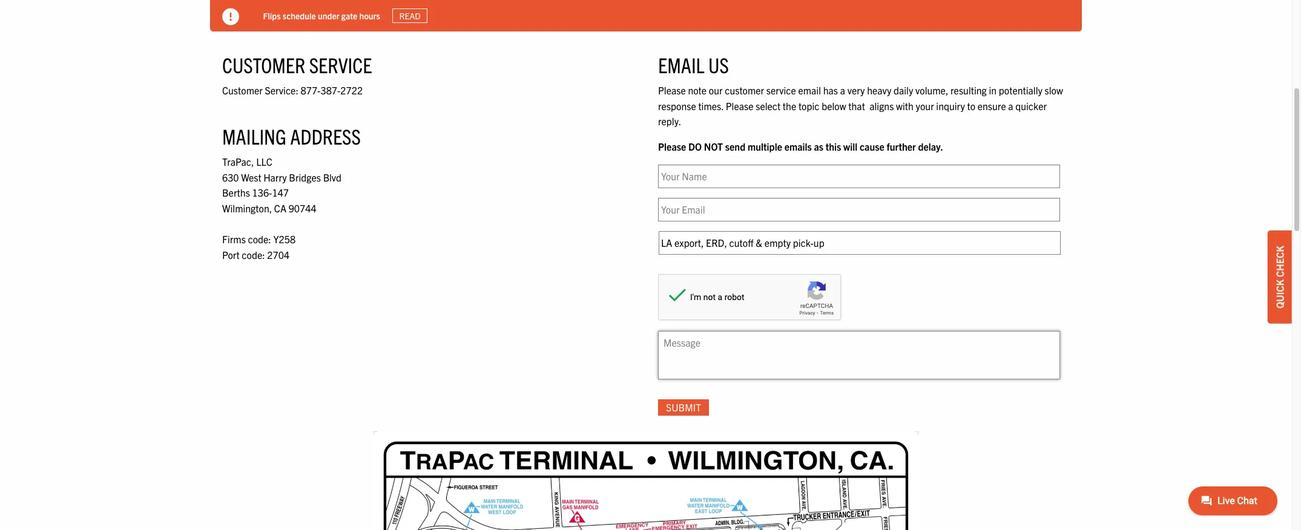Task type: locate. For each thing, give the bounding box(es) containing it.
please down customer
[[726, 100, 753, 112]]

a
[[840, 84, 845, 96], [1008, 100, 1013, 112]]

ensure
[[978, 100, 1006, 112]]

cause
[[860, 140, 884, 153]]

berths
[[222, 187, 250, 199]]

customer service: 877-387-2722
[[222, 84, 363, 96]]

quicker
[[1016, 100, 1047, 112]]

volume,
[[915, 84, 948, 96]]

very
[[847, 84, 865, 96]]

us
[[708, 51, 729, 77]]

email
[[658, 51, 705, 77]]

mailing
[[222, 123, 286, 149]]

service:
[[265, 84, 298, 96]]

0 vertical spatial code:
[[248, 233, 271, 245]]

please for our
[[658, 84, 686, 96]]

code: right port
[[242, 249, 265, 261]]

that
[[848, 100, 865, 112]]

email us
[[658, 51, 729, 77]]

solid image
[[222, 8, 239, 25]]

1 vertical spatial please
[[726, 100, 753, 112]]

our
[[709, 84, 723, 96]]

630
[[222, 171, 239, 183]]

1 vertical spatial a
[[1008, 100, 1013, 112]]

potentially
[[999, 84, 1042, 96]]

slow
[[1045, 84, 1063, 96]]

None submit
[[658, 399, 709, 416]]

a right has
[[840, 84, 845, 96]]

times.
[[698, 100, 724, 112]]

2 customer from the top
[[222, 84, 263, 96]]

0 vertical spatial a
[[840, 84, 845, 96]]

ca
[[274, 202, 286, 214]]

387-
[[321, 84, 340, 96]]

port
[[222, 249, 240, 261]]

a down potentially
[[1008, 100, 1013, 112]]

service
[[309, 51, 372, 77]]

0 horizontal spatial a
[[840, 84, 845, 96]]

west
[[241, 171, 261, 183]]

trapac,
[[222, 156, 254, 168]]

customer
[[222, 51, 305, 77], [222, 84, 263, 96]]

1 vertical spatial customer
[[222, 84, 263, 96]]

main content
[[210, 26, 1082, 530]]

quick
[[1274, 280, 1286, 309]]

service
[[766, 84, 796, 96]]

code:
[[248, 233, 271, 245], [242, 249, 265, 261]]

will
[[843, 140, 857, 153]]

resulting
[[951, 84, 987, 96]]

your
[[916, 100, 934, 112]]

to
[[967, 100, 975, 112]]

wilmington,
[[222, 202, 272, 214]]

0 vertical spatial please
[[658, 84, 686, 96]]

firms code:  y258 port code:  2704
[[222, 233, 296, 261]]

please do not send multiple emails as this will cause further delay.
[[658, 140, 943, 153]]

please up response
[[658, 84, 686, 96]]

0 vertical spatial customer
[[222, 51, 305, 77]]

please
[[658, 84, 686, 96], [726, 100, 753, 112], [658, 140, 686, 153]]

customer left service:
[[222, 84, 263, 96]]

response
[[658, 100, 696, 112]]

main content containing customer service
[[210, 26, 1082, 530]]

customer
[[725, 84, 764, 96]]

below
[[822, 100, 846, 112]]

harry
[[264, 171, 287, 183]]

trapac, llc 630 west harry bridges blvd berths 136-147 wilmington, ca 90744
[[222, 156, 342, 214]]

read
[[400, 10, 421, 21]]

code: up 2704
[[248, 233, 271, 245]]

2 vertical spatial please
[[658, 140, 686, 153]]

1 customer from the top
[[222, 51, 305, 77]]

inquiry
[[936, 100, 965, 112]]

daily
[[894, 84, 913, 96]]

firms
[[222, 233, 246, 245]]

please left do
[[658, 140, 686, 153]]

further
[[887, 140, 916, 153]]

customer up service:
[[222, 51, 305, 77]]

send
[[725, 140, 745, 153]]



Task type: vqa. For each thing, say whether or not it's contained in the screenshot.
top THE CODE:
yes



Task type: describe. For each thing, give the bounding box(es) containing it.
2722
[[340, 84, 363, 96]]

read link
[[393, 8, 428, 23]]

select
[[756, 100, 781, 112]]

gate
[[342, 10, 358, 21]]

please for not
[[658, 140, 686, 153]]

2704
[[267, 249, 289, 261]]

heavy
[[867, 84, 891, 96]]

customer for customer service
[[222, 51, 305, 77]]

flips schedule under gate hours
[[263, 10, 380, 21]]

delay.
[[918, 140, 943, 153]]

email
[[798, 84, 821, 96]]

Message text field
[[658, 331, 1060, 379]]

the
[[783, 100, 796, 112]]

quick check
[[1274, 246, 1286, 309]]

in
[[989, 84, 997, 96]]

Your Name text field
[[658, 164, 1060, 188]]

not
[[704, 140, 723, 153]]

do
[[688, 140, 702, 153]]

mailing address
[[222, 123, 361, 149]]

this
[[826, 140, 841, 153]]

y258
[[273, 233, 296, 245]]

emails
[[784, 140, 812, 153]]

877-
[[301, 84, 321, 96]]

note
[[688, 84, 707, 96]]

136-
[[252, 187, 272, 199]]

check
[[1274, 246, 1286, 277]]

as
[[814, 140, 823, 153]]

customer service
[[222, 51, 372, 77]]

under
[[318, 10, 340, 21]]

schedule
[[283, 10, 316, 21]]

hours
[[360, 10, 380, 21]]

with
[[896, 100, 914, 112]]

1 horizontal spatial a
[[1008, 100, 1013, 112]]

bridges
[[289, 171, 321, 183]]

customer for customer service: 877-387-2722
[[222, 84, 263, 96]]

has
[[823, 84, 838, 96]]

address
[[290, 123, 361, 149]]

147
[[272, 187, 289, 199]]

please note our customer service email has a very heavy daily volume, resulting in potentially slow response times. please select the topic below that  aligns with your inquiry to ensure a quicker reply.
[[658, 84, 1063, 127]]

llc
[[256, 156, 272, 168]]

multiple
[[748, 140, 782, 153]]

quick check link
[[1268, 231, 1292, 324]]

none submit inside main content
[[658, 399, 709, 416]]

reply.
[[658, 115, 681, 127]]

flips
[[263, 10, 281, 21]]

1 vertical spatial code:
[[242, 249, 265, 261]]

Your Email text field
[[658, 198, 1060, 221]]

90744
[[289, 202, 316, 214]]

blvd
[[323, 171, 342, 183]]

topic
[[799, 100, 819, 112]]



